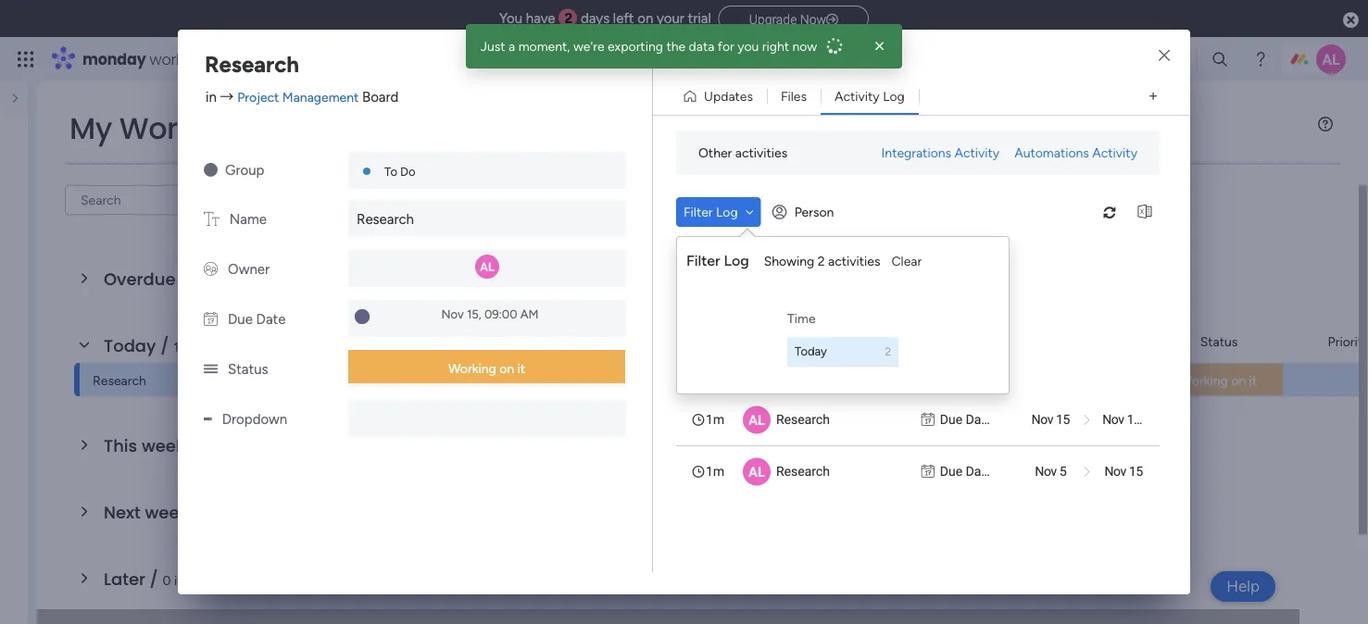 Task type: describe. For each thing, give the bounding box(es) containing it.
customize button
[[377, 185, 477, 215]]

close image
[[871, 37, 890, 56]]

data
[[689, 38, 715, 54]]

09:00:00
[[1144, 412, 1191, 428]]

items for overdue /
[[204, 272, 236, 288]]

1 vertical spatial nov 15
[[1105, 464, 1143, 480]]

my
[[70, 108, 112, 149]]

your
[[657, 10, 685, 27]]

clear
[[892, 253, 922, 269]]

dropdown
[[222, 412, 287, 428]]

overdue
[[104, 267, 176, 291]]

other activities
[[699, 145, 788, 161]]

help button
[[1211, 572, 1276, 602]]

customize
[[407, 192, 469, 208]]

Filter dashboard by text search field
[[65, 185, 234, 215]]

showing
[[764, 253, 815, 269]]

clear button
[[885, 247, 930, 276]]

1 1m from the top
[[706, 412, 725, 428]]

my work
[[70, 108, 194, 149]]

→
[[220, 89, 234, 105]]

/ for today /
[[161, 334, 169, 358]]

now
[[801, 12, 827, 27]]

items for later /
[[174, 573, 206, 589]]

help image
[[1252, 50, 1271, 69]]

15,
[[467, 307, 482, 322]]

angle down image
[[746, 206, 754, 219]]

person button
[[765, 197, 846, 227]]

1 image
[[1098, 38, 1115, 59]]

0 vertical spatial nov 15
[[1032, 412, 1070, 428]]

activity log
[[835, 89, 905, 104]]

this week /
[[104, 434, 203, 458]]

upgrade now link
[[719, 5, 869, 31]]

project management
[[566, 374, 688, 390]]

group inside research dialog
[[225, 162, 265, 179]]

filter inside button
[[684, 204, 713, 220]]

working inside research dialog
[[449, 361, 497, 377]]

1 vertical spatial project
[[566, 374, 608, 390]]

status inside research dialog
[[228, 361, 268, 378]]

trial
[[688, 10, 712, 27]]

apps image
[[1166, 50, 1184, 69]]

1 vertical spatial date
[[966, 412, 993, 428]]

management
[[187, 49, 288, 70]]

nov left the 09:00:00
[[1103, 412, 1125, 428]]

priority
[[1329, 334, 1369, 350]]

later
[[104, 568, 145, 591]]

person
[[795, 204, 835, 220]]

upgrade
[[750, 12, 797, 27]]

refresh image
[[1095, 205, 1125, 219]]

just
[[481, 38, 506, 54]]

updates
[[704, 89, 753, 104]]

to
[[385, 164, 398, 179]]

right
[[763, 38, 790, 54]]

apple lee image
[[1317, 44, 1347, 74]]

0 for later /
[[163, 573, 171, 589]]

dapulse date column image inside list box
[[922, 411, 935, 430]]

09:00
[[485, 307, 518, 322]]

1 vertical spatial filter log
[[687, 252, 750, 270]]

/ for later /
[[150, 568, 158, 591]]

today / 1 item
[[104, 334, 208, 358]]

days
[[581, 10, 610, 27]]

nov left 15,
[[442, 307, 464, 322]]

owner
[[228, 261, 270, 278]]

in → project management board
[[206, 89, 399, 105]]

/ right the 'this'
[[190, 434, 198, 458]]

upgrade now
[[750, 12, 827, 27]]

work
[[150, 49, 183, 70]]

later / 0 items
[[104, 568, 206, 591]]

working on it inside research dialog
[[449, 361, 526, 377]]

1 vertical spatial due
[[941, 412, 963, 428]]

we're
[[574, 38, 605, 54]]

monday work management
[[82, 49, 288, 70]]

dapulse text column image
[[204, 211, 219, 228]]

2 vertical spatial due date
[[941, 464, 993, 480]]

am
[[521, 307, 539, 322]]

monday
[[82, 49, 146, 70]]

activity for automations activity
[[1093, 145, 1138, 161]]

a
[[509, 38, 515, 54]]

filter log button
[[677, 197, 761, 227]]

moment,
[[519, 38, 570, 54]]

0 vertical spatial items
[[338, 192, 370, 208]]

0 vertical spatial activities
[[736, 145, 788, 161]]

exporting
[[608, 38, 664, 54]]

automations activity
[[1015, 145, 1138, 161]]

nov 15 09:00:00
[[1103, 412, 1191, 428]]

time
[[788, 310, 816, 326]]

other
[[699, 145, 733, 161]]

0 vertical spatial 2
[[565, 10, 573, 27]]

you
[[499, 10, 523, 27]]

do
[[400, 164, 416, 179]]

today for today / 1 item
[[104, 334, 156, 358]]

0 vertical spatial due date
[[228, 311, 286, 328]]

just a moment, we're exporting the data for you right now
[[481, 38, 818, 54]]

to do
[[385, 164, 416, 179]]

you
[[738, 38, 759, 54]]

1 horizontal spatial it
[[1250, 373, 1258, 389]]

nov 15, 09:00 am
[[442, 307, 539, 322]]

research dialog
[[0, 0, 1369, 625]]

hide
[[274, 192, 302, 208]]

1 horizontal spatial on
[[638, 10, 654, 27]]



Task type: vqa. For each thing, say whether or not it's contained in the screenshot.
"v2 dropdown column" "ICON" on the bottom
yes



Task type: locate. For each thing, give the bounding box(es) containing it.
1 horizontal spatial activities
[[829, 253, 881, 269]]

0 vertical spatial filter
[[684, 204, 713, 220]]

2 horizontal spatial activity
[[1093, 145, 1138, 161]]

integrations activity button
[[874, 138, 1008, 168]]

1 vertical spatial 0
[[163, 573, 171, 589]]

/ right next
[[193, 501, 202, 525]]

15 for 5
[[1130, 464, 1143, 480]]

list box containing 1m
[[677, 394, 1191, 498]]

board up project management
[[633, 334, 667, 350]]

due
[[228, 311, 253, 328], [941, 412, 963, 428], [941, 464, 963, 480]]

0 right later
[[163, 573, 171, 589]]

0 inside overdue / 0 items
[[193, 272, 201, 288]]

week right next
[[145, 501, 189, 525]]

1 horizontal spatial dapulse date column image
[[922, 411, 935, 430]]

1
[[173, 339, 179, 355]]

you have 2 days left on your trial
[[499, 10, 712, 27]]

activities left clear
[[829, 253, 881, 269]]

0 horizontal spatial activities
[[736, 145, 788, 161]]

activity right the integrations on the top right of the page
[[955, 145, 1000, 161]]

activities right other on the right of the page
[[736, 145, 788, 161]]

management
[[283, 89, 359, 105], [611, 374, 688, 390]]

/ for overdue /
[[180, 267, 189, 291]]

log
[[883, 89, 905, 104], [716, 204, 738, 220], [724, 252, 750, 270]]

today inside research dialog
[[795, 344, 828, 359]]

board inside research dialog
[[362, 89, 399, 105]]

log left angle down image
[[716, 204, 738, 220]]

0 inside later / 0 items
[[163, 573, 171, 589]]

items right done
[[338, 192, 370, 208]]

items down dapulse text column image
[[204, 272, 236, 288]]

15 left the 09:00:00
[[1128, 412, 1141, 428]]

15
[[1057, 412, 1070, 428], [1128, 412, 1141, 428], [1130, 464, 1143, 480]]

0 horizontal spatial dapulse date column image
[[204, 311, 218, 328]]

just a moment, we're exporting the data for you right now alert
[[466, 24, 903, 69]]

dapulse date column image
[[204, 311, 218, 328], [922, 411, 935, 430]]

2 vertical spatial date
[[966, 464, 993, 480]]

log down close image
[[883, 89, 905, 104]]

1 horizontal spatial nov 15
[[1105, 464, 1143, 480]]

nov up nov 5
[[1032, 412, 1054, 428]]

date
[[256, 311, 286, 328], [966, 412, 993, 428], [966, 464, 993, 480]]

0 horizontal spatial project
[[237, 89, 279, 105]]

1 vertical spatial filter
[[687, 252, 721, 270]]

research
[[205, 51, 299, 77], [357, 211, 414, 228], [93, 373, 146, 388], [777, 412, 830, 428], [777, 464, 830, 480]]

it inside research dialog
[[518, 361, 526, 377]]

week for this
[[142, 434, 185, 458]]

0 for overdue /
[[193, 272, 201, 288]]

0 horizontal spatial working on it
[[449, 361, 526, 377]]

1 horizontal spatial status
[[1201, 334, 1239, 350]]

nov 15 down nov 15 09:00:00
[[1105, 464, 1143, 480]]

1 vertical spatial due date
[[941, 412, 993, 428]]

this
[[104, 434, 137, 458]]

0 vertical spatial board
[[362, 89, 399, 105]]

activity up refresh "icon"
[[1093, 145, 1138, 161]]

automations
[[1015, 145, 1090, 161]]

dapulse date column image
[[922, 462, 935, 482]]

nov right '5'
[[1105, 464, 1127, 480]]

group down time
[[812, 334, 849, 350]]

0 horizontal spatial working
[[449, 361, 497, 377]]

dapulse close image
[[1344, 11, 1360, 30]]

overdue / 0 items
[[104, 267, 236, 291]]

group
[[225, 162, 265, 179], [812, 334, 849, 350]]

0 vertical spatial due
[[228, 311, 253, 328]]

2 vertical spatial 2
[[885, 345, 892, 358]]

dapulse date column image up item
[[204, 311, 218, 328]]

showing 2 activities
[[764, 253, 881, 269]]

log down angle down image
[[724, 252, 750, 270]]

1 vertical spatial log
[[716, 204, 738, 220]]

help
[[1227, 577, 1260, 596]]

1 horizontal spatial working on it
[[1181, 373, 1258, 389]]

export to excel image
[[1131, 205, 1160, 219]]

/
[[180, 267, 189, 291], [161, 334, 169, 358], [190, 434, 198, 458], [193, 501, 202, 525], [150, 568, 158, 591]]

0 vertical spatial status
[[1201, 334, 1239, 350]]

project management link inside research dialog
[[237, 89, 359, 105]]

left
[[613, 10, 634, 27]]

0 vertical spatial date
[[256, 311, 286, 328]]

15 up '5'
[[1057, 412, 1070, 428]]

1 vertical spatial 1m
[[706, 464, 725, 480]]

working up the 09:00:00
[[1181, 373, 1229, 389]]

today left 1
[[104, 334, 156, 358]]

0 vertical spatial 0
[[193, 272, 201, 288]]

activity
[[835, 89, 880, 104], [955, 145, 1000, 161], [1093, 145, 1138, 161]]

0 vertical spatial dapulse date column image
[[204, 311, 218, 328]]

0 horizontal spatial status
[[228, 361, 268, 378]]

activity down loading image
[[835, 89, 880, 104]]

0 vertical spatial project
[[237, 89, 279, 105]]

1 horizontal spatial group
[[812, 334, 849, 350]]

2 1m from the top
[[706, 464, 725, 480]]

items right later
[[174, 573, 206, 589]]

filter log inside button
[[684, 204, 738, 220]]

filter log
[[684, 204, 738, 220], [687, 252, 750, 270]]

2 down clear button
[[885, 345, 892, 358]]

close image
[[1159, 49, 1171, 63]]

v2 status image
[[204, 361, 218, 378]]

on inside research dialog
[[500, 361, 514, 377]]

5
[[1060, 464, 1067, 480]]

have
[[526, 10, 556, 27]]

1 horizontal spatial project
[[566, 374, 608, 390]]

1 vertical spatial activities
[[829, 253, 881, 269]]

2 horizontal spatial 2
[[885, 345, 892, 358]]

1 vertical spatial week
[[145, 501, 189, 525]]

items inside later / 0 items
[[174, 573, 206, 589]]

1 vertical spatial management
[[611, 374, 688, 390]]

select product image
[[17, 50, 35, 69]]

integrations
[[882, 145, 952, 161]]

0 vertical spatial week
[[142, 434, 185, 458]]

1 horizontal spatial 2
[[818, 253, 825, 269]]

1 vertical spatial 2
[[818, 253, 825, 269]]

1m
[[706, 412, 725, 428], [706, 464, 725, 480]]

the
[[667, 38, 686, 54]]

0 vertical spatial log
[[883, 89, 905, 104]]

files button
[[767, 82, 821, 111]]

updates button
[[676, 82, 767, 111]]

filter left angle down image
[[684, 204, 713, 220]]

v2 dropdown column image
[[204, 412, 212, 428]]

2 horizontal spatial on
[[1232, 373, 1247, 389]]

it
[[518, 361, 526, 377], [1250, 373, 1258, 389]]

project inside in → project management board
[[237, 89, 279, 105]]

0 horizontal spatial today
[[104, 334, 156, 358]]

2 vertical spatial items
[[174, 573, 206, 589]]

0 horizontal spatial on
[[500, 361, 514, 377]]

/ right later
[[150, 568, 158, 591]]

today for today
[[795, 344, 828, 359]]

loading image
[[827, 38, 844, 55]]

1 horizontal spatial today
[[795, 344, 828, 359]]

1 vertical spatial dapulse date column image
[[922, 411, 935, 430]]

1 horizontal spatial 0
[[193, 272, 201, 288]]

nov 15 up nov 5
[[1032, 412, 1070, 428]]

1 vertical spatial items
[[204, 272, 236, 288]]

v2 sun image
[[204, 162, 218, 179]]

items inside overdue / 0 items
[[204, 272, 236, 288]]

0 horizontal spatial nov 15
[[1032, 412, 1070, 428]]

dapulse rightstroke image
[[827, 13, 839, 26]]

board up to
[[362, 89, 399, 105]]

2 right showing
[[818, 253, 825, 269]]

1 vertical spatial status
[[228, 361, 268, 378]]

week right the 'this'
[[142, 434, 185, 458]]

next
[[104, 501, 141, 525]]

integrations activity
[[882, 145, 1000, 161]]

2 vertical spatial due
[[941, 464, 963, 480]]

due date
[[228, 311, 286, 328], [941, 412, 993, 428], [941, 464, 993, 480]]

working on it up the 09:00:00
[[1181, 373, 1258, 389]]

/ left v2 multiple person column icon
[[180, 267, 189, 291]]

activity inside button
[[955, 145, 1000, 161]]

0 horizontal spatial 0
[[163, 573, 171, 589]]

0 vertical spatial project management link
[[237, 89, 359, 105]]

search everything image
[[1211, 50, 1230, 69]]

management inside in → project management board
[[283, 89, 359, 105]]

0
[[193, 272, 201, 288], [163, 573, 171, 589]]

1 horizontal spatial activity
[[955, 145, 1000, 161]]

files
[[781, 89, 807, 104]]

filter log left angle down image
[[684, 204, 738, 220]]

next week /
[[104, 501, 206, 525]]

activities
[[736, 145, 788, 161], [829, 253, 881, 269]]

1 vertical spatial group
[[812, 334, 849, 350]]

15 for 15
[[1128, 412, 1141, 428]]

work
[[119, 108, 194, 149]]

nov 5
[[1036, 464, 1067, 480]]

2 left days
[[565, 10, 573, 27]]

dapulse date column image up dapulse date column image
[[922, 411, 935, 430]]

activity for integrations activity
[[955, 145, 1000, 161]]

nov 15
[[1032, 412, 1070, 428], [1105, 464, 1143, 480]]

project management link
[[237, 89, 359, 105], [564, 364, 735, 398]]

items
[[338, 192, 370, 208], [204, 272, 236, 288], [174, 573, 206, 589]]

working on it down nov 15, 09:00 am
[[449, 361, 526, 377]]

0 horizontal spatial activity
[[835, 89, 880, 104]]

list box
[[677, 394, 1191, 498]]

working down 15,
[[449, 361, 497, 377]]

0 vertical spatial group
[[225, 162, 265, 179]]

v2 multiple person column image
[[204, 261, 218, 278]]

working on it
[[449, 361, 526, 377], [1181, 373, 1258, 389]]

today down time
[[795, 344, 828, 359]]

in
[[206, 89, 217, 105]]

0 left v2 multiple person column icon
[[193, 272, 201, 288]]

automations activity button
[[1008, 138, 1146, 168]]

0 horizontal spatial project management link
[[237, 89, 359, 105]]

done
[[305, 192, 334, 208]]

0 horizontal spatial management
[[283, 89, 359, 105]]

activity log button
[[821, 82, 919, 111]]

today
[[104, 334, 156, 358], [795, 344, 828, 359]]

item
[[182, 339, 208, 355]]

1 horizontal spatial management
[[611, 374, 688, 390]]

1 horizontal spatial board
[[633, 334, 667, 350]]

0 horizontal spatial it
[[518, 361, 526, 377]]

project
[[237, 89, 279, 105], [566, 374, 608, 390]]

hide done items
[[274, 192, 370, 208]]

1 vertical spatial project management link
[[564, 364, 735, 398]]

0 vertical spatial management
[[283, 89, 359, 105]]

filter log down filter log button
[[687, 252, 750, 270]]

1 vertical spatial board
[[633, 334, 667, 350]]

status
[[1201, 334, 1239, 350], [228, 361, 268, 378]]

add view image
[[1150, 90, 1158, 103]]

0 vertical spatial filter log
[[684, 204, 738, 220]]

list box inside research dialog
[[677, 394, 1191, 498]]

for
[[718, 38, 735, 54]]

15 down nov 15 09:00:00
[[1130, 464, 1143, 480]]

week for next
[[145, 501, 189, 525]]

nov
[[442, 307, 464, 322], [1032, 412, 1054, 428], [1103, 412, 1125, 428], [1036, 464, 1057, 480], [1105, 464, 1127, 480]]

name
[[230, 211, 267, 228]]

filter down filter log button
[[687, 252, 721, 270]]

0 vertical spatial 1m
[[706, 412, 725, 428]]

nov left '5'
[[1036, 464, 1057, 480]]

None search field
[[65, 185, 234, 215]]

group right the v2 sun icon
[[225, 162, 265, 179]]

2 vertical spatial log
[[724, 252, 750, 270]]

1 horizontal spatial project management link
[[564, 364, 735, 398]]

/ left 1
[[161, 334, 169, 358]]

0 horizontal spatial board
[[362, 89, 399, 105]]

1 horizontal spatial working
[[1181, 373, 1229, 389]]

0 horizontal spatial group
[[225, 162, 265, 179]]

now
[[793, 38, 818, 54]]

0 horizontal spatial 2
[[565, 10, 573, 27]]



